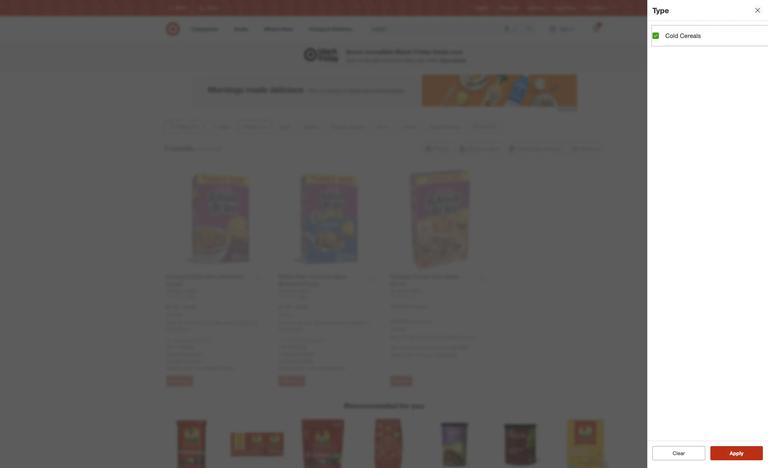 Task type: vqa. For each thing, say whether or not it's contained in the screenshot.
the categories
no



Task type: locate. For each thing, give the bounding box(es) containing it.
recommended for you
[[344, 401, 424, 410]]

only ships with $35 orders free shipping * * exclusions apply. in stock at  pinole ready within 2 hours with pickup
[[166, 338, 233, 371], [278, 338, 345, 371]]

1283
[[298, 295, 307, 299]]

registry
[[475, 6, 490, 10]]

$4.29 - $5.29 at pinole down 1345
[[166, 304, 196, 318]]

search
[[524, 26, 539, 33]]

ships
[[175, 338, 184, 343], [287, 338, 297, 343]]

2 $4.29 - $5.29 at pinole from the left
[[278, 304, 308, 318]]

within
[[405, 352, 416, 358], [180, 365, 192, 371], [293, 365, 304, 371]]

in for 1283
[[278, 359, 282, 364]]

stock
[[171, 359, 182, 364], [283, 359, 294, 364]]

organic thompson raisins - 12oz - good & gather™ image
[[494, 418, 547, 468], [494, 418, 547, 468]]

top
[[364, 57, 370, 63]]

eligible
[[413, 304, 428, 310]]

2 horizontal spatial within
[[405, 352, 416, 358]]

1 exclusions apply. link from the left
[[168, 351, 203, 356]]

1 horizontal spatial $5.29
[[296, 304, 308, 310]]

california raisins - 20oz - good & gather™ image
[[428, 418, 481, 468], [428, 418, 481, 468]]

1 horizontal spatial shipping
[[289, 344, 306, 350]]

2 only from the left
[[278, 338, 286, 343]]

1 horizontal spatial exclusions apply. link
[[280, 351, 315, 356]]

pickup
[[444, 352, 457, 358], [220, 365, 233, 371], [332, 365, 345, 371]]

1 link
[[589, 22, 603, 36]]

exclusions for 1345
[[168, 351, 189, 356]]

as left 6pm
[[420, 345, 425, 350]]

0 horizontal spatial 2
[[194, 365, 196, 371]]

$4.29 - $5.29 at pinole down '1283'
[[278, 304, 308, 318]]

1 $4.29 from the left
[[166, 304, 179, 310]]

exclusions
[[168, 351, 189, 356], [280, 351, 302, 356]]

$35
[[194, 338, 200, 343], [306, 338, 312, 343]]

find stores link
[[586, 5, 606, 11]]

1 free from the left
[[166, 344, 175, 350]]

pickup for 1345
[[220, 365, 233, 371]]

2 - from the left
[[292, 304, 294, 310]]

in
[[166, 359, 170, 364], [278, 359, 282, 364]]

exclusions apply. link
[[168, 351, 203, 356], [280, 351, 315, 356]]

1 horizontal spatial within
[[293, 365, 304, 371]]

0 horizontal spatial in
[[166, 359, 170, 364]]

get it as soon as 6pm today with shipt ready within 2 hours with pickup
[[391, 345, 469, 358]]

1 horizontal spatial 2
[[306, 365, 308, 371]]

orders
[[201, 338, 212, 343], [313, 338, 324, 343]]

sun-maid california sun-dried raisins - .05oz / 12ct image
[[362, 418, 415, 468], [362, 418, 415, 468]]

1 in from the left
[[166, 359, 170, 364]]

1 horizontal spatial $4.29 - $5.29 at pinole
[[278, 304, 308, 318]]

clear
[[673, 450, 685, 457]]

1 horizontal spatial free
[[278, 344, 287, 350]]

1 $35 from the left
[[194, 338, 200, 343]]

1 horizontal spatial in
[[278, 359, 282, 364]]

0 horizontal spatial $4.29
[[166, 304, 179, 310]]

1 ships from the left
[[175, 338, 184, 343]]

2 horizontal spatial ready
[[391, 352, 403, 358]]

shipping
[[177, 344, 194, 350], [289, 344, 306, 350]]

recommended
[[344, 401, 398, 410]]

1 shipping from the left
[[177, 344, 194, 350]]

deals
[[433, 48, 449, 56]]

weekly
[[500, 6, 512, 10]]

0 horizontal spatial -
[[180, 304, 182, 310]]

$35 for 1283
[[306, 338, 312, 343]]

0 horizontal spatial ready
[[166, 365, 179, 371]]

1 only ships with $35 orders free shipping * * exclusions apply. in stock at  pinole ready within 2 hours with pickup from the left
[[166, 338, 233, 371]]

2 exclusions apply. link from the left
[[280, 351, 315, 356]]

1 horizontal spatial $4.29
[[278, 304, 291, 310]]

sun-maid california golden raisins box - 12oz image
[[559, 418, 612, 468], [559, 418, 612, 468]]

type dialog
[[648, 0, 768, 468]]

2 only ships with $35 orders free shipping * * exclusions apply. in stock at  pinole ready within 2 hours with pickup from the left
[[278, 338, 345, 371]]

1345 link
[[166, 294, 266, 300]]

*
[[194, 344, 195, 350], [306, 344, 307, 350], [166, 351, 168, 356], [278, 351, 280, 356]]

1 horizontal spatial for
[[400, 401, 410, 410]]

59
[[410, 295, 415, 299]]

clear button
[[653, 446, 706, 461]]

0 horizontal spatial $35
[[194, 338, 200, 343]]

shipping for 1345
[[177, 344, 194, 350]]

2 apply. from the left
[[303, 351, 315, 356]]

orders for 1345
[[201, 338, 212, 343]]

sun-maid california sun-dried raisins canister – 20oz image
[[165, 418, 218, 468], [165, 418, 218, 468]]

0 horizontal spatial hours
[[197, 365, 209, 371]]

1 horizontal spatial hours
[[309, 365, 321, 371]]

1 horizontal spatial as
[[420, 345, 425, 350]]

$5.29 down 1345
[[184, 304, 196, 310]]

$5.29
[[184, 304, 196, 310], [296, 304, 308, 310], [391, 318, 403, 325]]

1 stock from the left
[[171, 359, 182, 364]]

0 horizontal spatial $4.29 - $5.29 at pinole
[[166, 304, 196, 318]]

2 $4.29 from the left
[[278, 304, 291, 310]]

0 horizontal spatial only ships with $35 orders free shipping * * exclusions apply. in stock at  pinole ready within 2 hours with pickup
[[166, 338, 233, 371]]

1 horizontal spatial exclusions
[[280, 351, 302, 356]]

0 horizontal spatial exclusions
[[168, 351, 189, 356]]

stores
[[595, 6, 606, 10]]

2 ships from the left
[[287, 338, 297, 343]]

for left "raisins"
[[197, 145, 203, 152]]

0 vertical spatial for
[[197, 145, 203, 152]]

free
[[166, 344, 175, 350], [278, 344, 287, 350]]

snap ebt eligible
[[391, 304, 428, 310]]

only ships with $35 orders free shipping * * exclusions apply. in stock at  pinole ready within 2 hours with pickup for 1283
[[278, 338, 345, 371]]

0 horizontal spatial exclusions apply. link
[[168, 351, 203, 356]]

1 horizontal spatial only
[[278, 338, 286, 343]]

sun-maid california sun-dried raisins - 1oz / 6ct image
[[231, 418, 284, 468], [231, 418, 284, 468]]

0 horizontal spatial only
[[166, 338, 174, 343]]

find
[[386, 57, 393, 63]]

0 horizontal spatial as
[[403, 345, 407, 350]]

pickup for 1283
[[332, 365, 345, 371]]

2 horizontal spatial hours
[[421, 352, 433, 358]]

2 shipping from the left
[[289, 344, 306, 350]]

as right it
[[403, 345, 407, 350]]

1 horizontal spatial ready
[[278, 365, 291, 371]]

pickup inside get it as soon as 6pm today with shipt ready within 2 hours with pickup
[[444, 352, 457, 358]]

shipping for 1283
[[289, 344, 306, 350]]

hours
[[421, 352, 433, 358], [197, 365, 209, 371], [309, 365, 321, 371]]

cereals
[[680, 32, 701, 39]]

within for 1283
[[293, 365, 304, 371]]

exclusions apply. link for 1345
[[168, 351, 203, 356]]

$4.29 for 1283
[[278, 304, 291, 310]]

exclusions for 1283
[[280, 351, 302, 356]]

2 horizontal spatial pickup
[[444, 352, 457, 358]]

1 exclusions from the left
[[168, 351, 189, 356]]

0 horizontal spatial $5.29
[[184, 304, 196, 310]]

2 free from the left
[[278, 344, 287, 350]]

$4.29
[[166, 304, 179, 310], [278, 304, 291, 310]]

59 link
[[391, 294, 490, 300]]

1 horizontal spatial $35
[[306, 338, 312, 343]]

1 only from the left
[[166, 338, 174, 343]]

stock for 1345
[[171, 359, 182, 364]]

at
[[166, 313, 170, 318], [278, 313, 282, 318], [391, 327, 394, 332], [184, 359, 187, 364], [296, 359, 299, 364]]

0 horizontal spatial within
[[180, 365, 192, 371]]

sun-maid natural california raisins resealable bag -10oz image
[[297, 418, 349, 468], [297, 418, 349, 468]]

for
[[197, 145, 203, 152], [400, 401, 410, 410]]

1 apply. from the left
[[191, 351, 203, 356]]

"raisins"
[[204, 145, 223, 152]]

$5.29 inside the $5.29 ( $0.24 /ounce ) at pinole
[[391, 318, 403, 325]]

$5.29 for 1283
[[296, 304, 308, 310]]

apply.
[[191, 351, 203, 356], [303, 351, 315, 356]]

ready
[[391, 352, 403, 358], [166, 365, 179, 371], [278, 365, 291, 371]]

1 horizontal spatial pickup
[[332, 365, 345, 371]]

today
[[436, 345, 447, 350]]

$5.29 left the (
[[391, 318, 403, 325]]

2
[[418, 352, 420, 358], [194, 365, 196, 371], [306, 365, 308, 371]]

as
[[403, 345, 407, 350], [420, 345, 425, 350]]

2 exclusions from the left
[[280, 351, 302, 356]]

2 stock from the left
[[283, 359, 294, 364]]

3
[[164, 144, 168, 153]]

0 horizontal spatial stock
[[171, 359, 182, 364]]

1 - from the left
[[180, 304, 182, 310]]

2 horizontal spatial $5.29
[[391, 318, 403, 325]]

0 horizontal spatial for
[[197, 145, 203, 152]]

0 horizontal spatial orders
[[201, 338, 212, 343]]

pinole inside the $5.29 ( $0.24 /ounce ) at pinole
[[395, 327, 406, 332]]

pinole
[[171, 313, 181, 318], [283, 313, 293, 318], [395, 327, 406, 332], [189, 359, 201, 364], [301, 359, 313, 364]]

2 in from the left
[[278, 359, 282, 364]]

0 horizontal spatial ships
[[175, 338, 184, 343]]

1 orders from the left
[[201, 338, 212, 343]]

1 as from the left
[[403, 345, 407, 350]]

1 horizontal spatial ships
[[287, 338, 297, 343]]

0 horizontal spatial pickup
[[220, 365, 233, 371]]

0 horizontal spatial free
[[166, 344, 175, 350]]

within inside get it as soon as 6pm today with shipt ready within 2 hours with pickup
[[405, 352, 416, 358]]

only
[[166, 338, 174, 343], [278, 338, 286, 343]]

$5.29 down '1283'
[[296, 304, 308, 310]]

-
[[180, 304, 182, 310], [292, 304, 294, 310]]

$5.29 for 1345
[[184, 304, 196, 310]]

new
[[395, 57, 403, 63]]

0 horizontal spatial apply.
[[191, 351, 203, 356]]

$4.29 - $5.29 at pinole
[[166, 304, 196, 318], [278, 304, 308, 318]]

2 $35 from the left
[[306, 338, 312, 343]]

2 horizontal spatial 2
[[418, 352, 420, 358]]

2 orders from the left
[[313, 338, 324, 343]]

Cold Cereals checkbox
[[653, 32, 659, 39]]

0 horizontal spatial shipping
[[177, 344, 194, 350]]

$5.29 ( $0.24 /ounce ) at pinole
[[391, 318, 432, 332]]

1 horizontal spatial -
[[292, 304, 294, 310]]

1 $4.29 - $5.29 at pinole from the left
[[166, 304, 196, 318]]

1
[[599, 23, 601, 27]]

1 horizontal spatial stock
[[283, 359, 294, 364]]

for left the you
[[400, 401, 410, 410]]

1 horizontal spatial apply.
[[303, 351, 315, 356]]

(
[[404, 319, 406, 324]]

incredible
[[365, 48, 394, 56]]

2 for 1283
[[306, 365, 308, 371]]

1 horizontal spatial orders
[[313, 338, 324, 343]]

1345
[[186, 295, 195, 299]]

1 horizontal spatial only ships with $35 orders free shipping * * exclusions apply. in stock at  pinole ready within 2 hours with pickup
[[278, 338, 345, 371]]

cold cereals
[[666, 32, 701, 39]]

circle
[[566, 6, 576, 10]]

deals
[[404, 57, 415, 63]]



Task type: describe. For each thing, give the bounding box(es) containing it.
gifts
[[372, 57, 380, 63]]

target circle
[[554, 6, 576, 10]]

sponsored
[[558, 107, 577, 112]]

stock for 1283
[[283, 359, 294, 364]]

- for 1345
[[180, 304, 182, 310]]

each
[[416, 57, 426, 63]]

2 as from the left
[[420, 345, 425, 350]]

What can we help you find? suggestions appear below search field
[[368, 22, 528, 36]]

in for 1345
[[166, 359, 170, 364]]

advertisement region
[[191, 74, 577, 107]]

start
[[440, 57, 451, 63]]

only for 1345
[[166, 338, 174, 343]]

ships for 1283
[[287, 338, 297, 343]]

snap
[[391, 304, 403, 310]]

it
[[399, 345, 402, 350]]

week.
[[427, 57, 439, 63]]

$4.29 - $5.29 at pinole for 1345
[[166, 304, 196, 318]]

registry link
[[475, 5, 490, 11]]

/ounce
[[417, 319, 431, 324]]

results
[[170, 144, 194, 153]]

&
[[382, 57, 385, 63]]

at inside the $5.29 ( $0.24 /ounce ) at pinole
[[391, 327, 394, 332]]

$4.29 for 1345
[[166, 304, 179, 310]]

$35 for 1345
[[194, 338, 200, 343]]

get
[[391, 345, 398, 350]]

hours inside get it as soon as 6pm today with shipt ready within 2 hours with pickup
[[421, 352, 433, 358]]

ebt
[[404, 304, 412, 310]]

6pm
[[426, 345, 435, 350]]

target
[[554, 6, 565, 10]]

- for 1283
[[292, 304, 294, 310]]

weekly ad link
[[500, 5, 518, 11]]

ready for 1283
[[278, 365, 291, 371]]

soon
[[409, 345, 419, 350]]

exclusions apply. link for 1283
[[280, 351, 315, 356]]

only ships with $35 orders free shipping * * exclusions apply. in stock at  pinole ready within 2 hours with pickup for 1345
[[166, 338, 233, 371]]

now
[[451, 48, 463, 56]]

cold
[[666, 32, 679, 39]]

you
[[412, 401, 424, 410]]

apply button
[[711, 446, 763, 461]]

3 results for "raisins"
[[164, 144, 223, 153]]

free for 1345
[[166, 344, 175, 350]]

apply. for 1345
[[191, 351, 203, 356]]

ready inside get it as soon as 6pm today with shipt ready within 2 hours with pickup
[[391, 352, 403, 358]]

black
[[395, 48, 412, 56]]

free for 1283
[[278, 344, 287, 350]]

on
[[357, 57, 363, 63]]

friday
[[413, 48, 431, 56]]

orders for 1283
[[313, 338, 324, 343]]

target circle link
[[554, 5, 576, 11]]

redcard
[[529, 6, 544, 10]]

save
[[346, 57, 356, 63]]

redcard link
[[529, 5, 544, 11]]

ad
[[513, 6, 518, 10]]

hours for 1345
[[197, 365, 209, 371]]

$4.29 - $5.29 at pinole for 1283
[[278, 304, 308, 318]]

for inside 3 results for "raisins"
[[197, 145, 203, 152]]

apply
[[730, 450, 744, 457]]

1283 link
[[278, 294, 378, 300]]

find stores
[[586, 6, 606, 10]]

2 for 1345
[[194, 365, 196, 371]]

ready for 1345
[[166, 365, 179, 371]]

find
[[586, 6, 594, 10]]

)
[[431, 319, 432, 324]]

score
[[346, 48, 363, 56]]

hours for 1283
[[309, 365, 321, 371]]

2 inside get it as soon as 6pm today with shipt ready within 2 hours with pickup
[[418, 352, 420, 358]]

1 vertical spatial for
[[400, 401, 410, 410]]

weekly ad
[[500, 6, 518, 10]]

shipt
[[458, 345, 469, 350]]

only for 1283
[[278, 338, 286, 343]]

ships for 1345
[[175, 338, 184, 343]]

within for 1345
[[180, 365, 192, 371]]

$0.24
[[406, 319, 417, 324]]

search button
[[524, 22, 539, 37]]

score incredible black friday deals now save on top gifts & find new deals each week. start saving
[[346, 48, 466, 63]]

saving
[[452, 57, 466, 63]]

type
[[653, 6, 669, 15]]

apply. for 1283
[[303, 351, 315, 356]]



